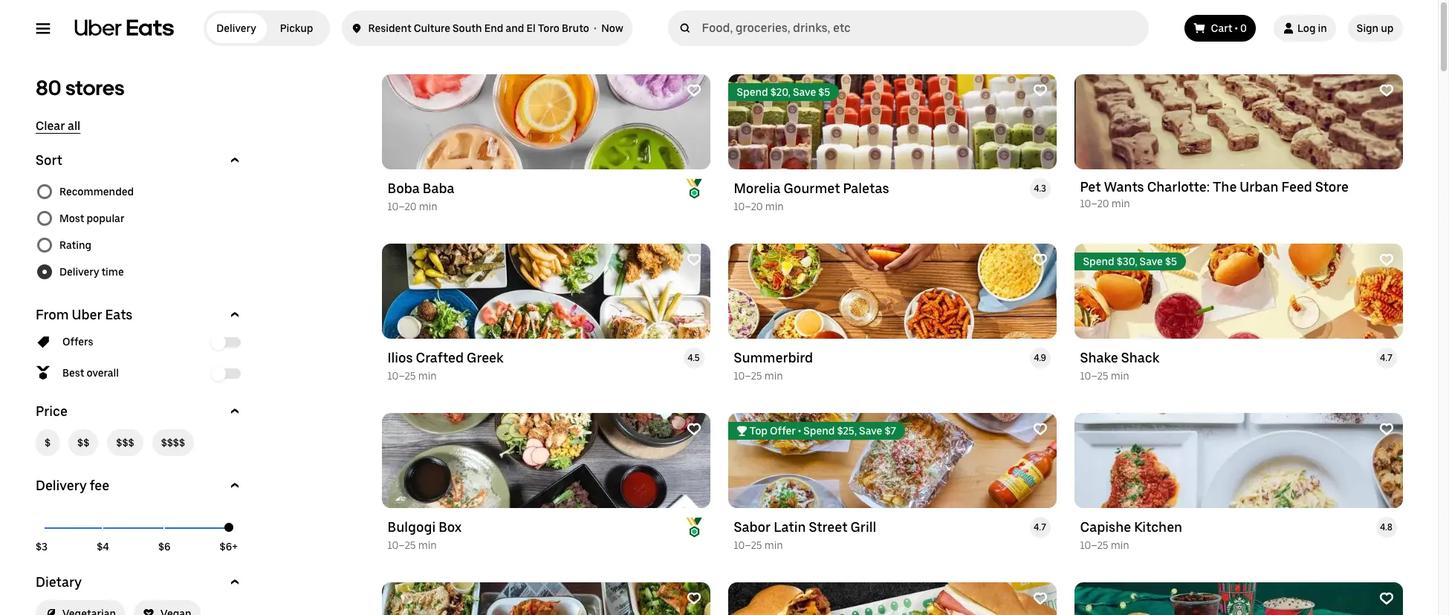Task type: vqa. For each thing, say whether or not it's contained in the screenshot.
$$$$ BUTTON
yes



Task type: describe. For each thing, give the bounding box(es) containing it.
$
[[44, 437, 50, 449]]

overall
[[86, 367, 119, 379]]

resident
[[368, 22, 412, 34]]

uber eats home image
[[74, 19, 174, 37]]

dietary
[[35, 575, 81, 590]]

most popular
[[59, 213, 124, 224]]

sign up
[[1357, 22, 1394, 34]]

delivery fee button
[[35, 477, 243, 495]]

delivery for delivery fee
[[35, 478, 86, 494]]

end
[[484, 22, 503, 34]]

eats
[[105, 307, 132, 323]]

from uber eats button
[[35, 306, 243, 324]]

now
[[601, 22, 623, 34]]

uber
[[71, 307, 102, 323]]

cart • 0
[[1211, 22, 1247, 34]]

bruto
[[562, 22, 589, 34]]

up
[[1381, 22, 1394, 34]]

best
[[62, 367, 84, 379]]

sign
[[1357, 22, 1379, 34]]

resident culture south end and el toro bruto • now
[[368, 22, 623, 34]]

$$$$
[[161, 437, 185, 449]]

main navigation menu image
[[35, 21, 50, 36]]

price button
[[35, 403, 243, 421]]

$ button
[[35, 430, 59, 456]]

recommended
[[59, 186, 134, 198]]

option group containing recommended
[[35, 178, 243, 285]]

$$$ button
[[107, 430, 143, 456]]

stores
[[65, 75, 124, 100]]

$4
[[96, 541, 109, 553]]

Food, groceries, drinks, etc text field
[[702, 21, 1143, 36]]

in
[[1318, 22, 1327, 34]]

clear
[[35, 119, 65, 133]]

$6+
[[219, 541, 237, 553]]

$$$
[[116, 437, 134, 449]]

price
[[35, 404, 67, 419]]

sort button
[[35, 152, 243, 169]]

best overall
[[62, 367, 119, 379]]

cart
[[1211, 22, 1233, 34]]



Task type: locate. For each thing, give the bounding box(es) containing it.
$$$$ button
[[152, 430, 194, 456]]

•
[[594, 22, 597, 34], [1235, 22, 1238, 34]]

$$ button
[[68, 430, 98, 456]]

0
[[1241, 22, 1247, 34]]

delivery inside option group
[[59, 266, 99, 278]]

• left 0
[[1235, 22, 1238, 34]]

2 vertical spatial delivery
[[35, 478, 86, 494]]

80 stores
[[35, 75, 124, 100]]

log in link
[[1274, 15, 1336, 42]]

from uber eats
[[35, 307, 132, 323]]

pickup
[[280, 22, 313, 34]]

delivery left pickup
[[217, 22, 256, 34]]

delivery fee
[[35, 478, 109, 494]]

80
[[35, 75, 61, 100]]

0 vertical spatial delivery
[[217, 22, 256, 34]]

1 horizontal spatial •
[[1235, 22, 1238, 34]]

• left 'now'
[[594, 22, 597, 34]]

delivery inside "button"
[[35, 478, 86, 494]]

$$
[[77, 437, 89, 449]]

sort
[[35, 152, 62, 168]]

time
[[101, 266, 124, 278]]

el
[[527, 22, 536, 34]]

offers
[[62, 336, 93, 348]]

delivery inside radio
[[217, 22, 256, 34]]

0 horizontal spatial •
[[594, 22, 597, 34]]

$3
[[35, 541, 47, 553]]

from
[[35, 307, 68, 323]]

delivery down rating
[[59, 266, 99, 278]]

dietary button
[[35, 574, 243, 592]]

all
[[67, 119, 80, 133]]

south
[[453, 22, 482, 34]]

fee
[[89, 478, 109, 494]]

delivery for delivery time
[[59, 266, 99, 278]]

delivery time
[[59, 266, 124, 278]]

1 • from the left
[[594, 22, 597, 34]]

culture
[[414, 22, 450, 34]]

delivery for delivery
[[217, 22, 256, 34]]

add to favorites image
[[1033, 83, 1048, 98], [1379, 83, 1394, 98], [1379, 253, 1394, 268], [686, 422, 701, 437], [1033, 422, 1048, 437], [1379, 422, 1394, 437], [1033, 592, 1048, 607]]

delivery
[[217, 22, 256, 34], [59, 266, 99, 278], [35, 478, 86, 494]]

rating
[[59, 239, 91, 251]]

delivery left fee
[[35, 478, 86, 494]]

option group
[[35, 178, 243, 285]]

2 • from the left
[[1235, 22, 1238, 34]]

sign up link
[[1348, 15, 1403, 42]]

log in
[[1298, 22, 1327, 34]]

Delivery radio
[[206, 13, 266, 43]]

1 vertical spatial delivery
[[59, 266, 99, 278]]

most
[[59, 213, 84, 224]]

deliver to image
[[351, 19, 362, 37]]

clear all
[[35, 119, 80, 133]]

add to favorites image
[[686, 83, 701, 98], [686, 253, 701, 268], [1033, 253, 1048, 268], [686, 592, 701, 607], [1379, 592, 1394, 607]]

and
[[506, 22, 524, 34]]

toro
[[538, 22, 560, 34]]

Pickup radio
[[266, 13, 327, 43]]

popular
[[86, 213, 124, 224]]

$6
[[158, 541, 170, 553]]

clear all button
[[35, 119, 80, 134]]

log
[[1298, 22, 1316, 34]]



